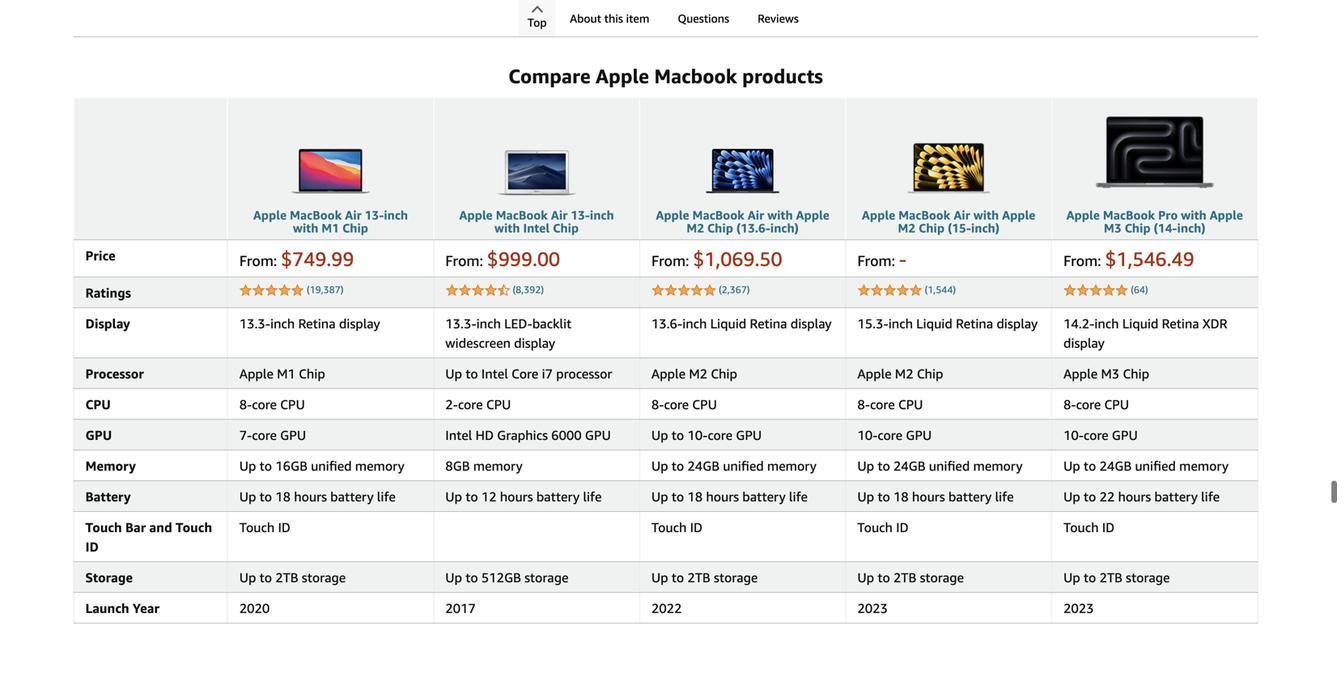Task type: locate. For each thing, give the bounding box(es) containing it.
2 horizontal spatial 10-
[[1064, 428, 1084, 443]]

with inside apple macbook pro with apple m3 chip (14-inch)
[[1181, 208, 1207, 222]]

1 up to 18 hours battery life from the left
[[239, 489, 396, 505]]

with for (14-
[[1181, 208, 1207, 222]]

1 8- from the left
[[239, 397, 252, 412]]

from: $999.00
[[445, 247, 560, 271]]

life
[[377, 489, 396, 505], [583, 489, 602, 505], [789, 489, 808, 505], [995, 489, 1014, 505], [1201, 489, 1220, 505]]

5 storage from the left
[[1126, 570, 1170, 586]]

2 horizontal spatial intel
[[523, 221, 550, 235]]

from: inside from: $1,069.50
[[651, 252, 689, 269]]

air for apple macbook air with apple m2 chip (15-inch)
[[954, 208, 970, 222]]

from:
[[239, 252, 277, 269], [445, 252, 483, 269], [651, 252, 689, 269], [858, 252, 895, 269], [1064, 252, 1101, 269]]

up to 2tb storage
[[239, 570, 346, 586], [651, 570, 758, 586], [858, 570, 964, 586], [1064, 570, 1170, 586]]

from: for $999.00
[[445, 252, 483, 269]]

products
[[742, 64, 823, 88]]

about
[[570, 12, 601, 25]]

13.3- for 13.3-inch led-backlit widescreen display
[[445, 316, 476, 331]]

inch for 14.2-inch liquid retina xdr display
[[1095, 316, 1119, 331]]

macbook
[[290, 208, 342, 222], [496, 208, 548, 222], [693, 208, 745, 222], [899, 208, 951, 222], [1103, 208, 1155, 222]]

from: up the 14.2-
[[1064, 252, 1101, 269]]

16gb
[[275, 458, 308, 474]]

display inside 14.2-inch liquid retina xdr display
[[1064, 335, 1105, 351]]

2 touch id from the left
[[651, 520, 703, 535]]

retina down (2,367)
[[750, 316, 787, 331]]

0 horizontal spatial liquid
[[710, 316, 747, 331]]

launch year
[[85, 601, 159, 616]]

4 8- from the left
[[1064, 397, 1076, 412]]

3 storage from the left
[[714, 570, 758, 586]]

air inside 'apple macbook air with apple m2 chip (15-inch)'
[[954, 208, 970, 222]]

apple down 13.6-
[[651, 366, 686, 382]]

cpu
[[85, 397, 111, 412], [280, 397, 305, 412], [486, 397, 511, 412], [692, 397, 717, 412], [898, 397, 923, 412], [1104, 397, 1129, 412]]

from: left -
[[858, 252, 895, 269]]

from: inside the from: $749.99
[[239, 252, 277, 269]]

chip down 14.2-inch liquid retina xdr display
[[1123, 366, 1149, 382]]

this
[[604, 12, 623, 25]]

up to 24gb unified memory
[[651, 458, 817, 474], [858, 458, 1023, 474], [1064, 458, 1229, 474]]

1 horizontal spatial 13-
[[571, 208, 590, 222]]

liquid down the (64)
[[1123, 316, 1159, 331]]

chip left (15-
[[919, 221, 945, 235]]

2 liquid from the left
[[916, 316, 953, 331]]

macbook up -
[[899, 208, 951, 222]]

macbook for apple macbook air with apple m2 chip (15-inch)
[[899, 208, 951, 222]]

touch
[[85, 520, 122, 535], [176, 520, 212, 535], [239, 520, 275, 535], [651, 520, 687, 535], [858, 520, 893, 535], [1064, 520, 1099, 535]]

intel hd graphics 6000 gpu
[[445, 428, 611, 443]]

13.6-
[[651, 316, 683, 331]]

apple up the from: $749.99
[[253, 208, 287, 222]]

air for apple macbook air 13-inch with intel chip
[[551, 208, 568, 222]]

display down the 14.2-
[[1064, 335, 1105, 351]]

apple macbook pro with apple m3 chip (14-inch)
[[1067, 208, 1243, 235]]

0 vertical spatial intel
[[523, 221, 550, 235]]

1 life from the left
[[377, 489, 396, 505]]

air inside apple macbook air 13-inch with m1 chip
[[345, 208, 362, 222]]

1 13- from the left
[[365, 208, 384, 222]]

retina down (19,387)
[[298, 316, 336, 331]]

pro
[[1158, 208, 1178, 222]]

inch for 13.3-inch retina display
[[270, 316, 295, 331]]

1 horizontal spatial up to 18 hours battery life
[[651, 489, 808, 505]]

1 horizontal spatial inch)
[[971, 221, 1000, 235]]

3 retina from the left
[[956, 316, 993, 331]]

5 gpu from the left
[[906, 428, 932, 443]]

4 unified from the left
[[1135, 458, 1176, 474]]

2 horizontal spatial inch)
[[1177, 221, 1206, 235]]

1 horizontal spatial 10-core gpu
[[1064, 428, 1138, 443]]

retina inside 14.2-inch liquid retina xdr display
[[1162, 316, 1199, 331]]

$749.99
[[281, 247, 354, 271]]

4 storage from the left
[[920, 570, 964, 586]]

touch id
[[239, 520, 291, 535], [651, 520, 703, 535], [858, 520, 909, 535], [1064, 520, 1115, 535]]

top
[[528, 16, 547, 29]]

0 vertical spatial m1
[[322, 221, 339, 235]]

2tb
[[275, 570, 298, 586], [688, 570, 711, 586], [894, 570, 917, 586], [1100, 570, 1123, 586]]

up to 18 hours battery life
[[239, 489, 396, 505], [651, 489, 808, 505], [858, 489, 1014, 505]]

apple up the from: - at the right top of page
[[862, 208, 895, 222]]

3 24gb from the left
[[1100, 458, 1132, 474]]

2 8- from the left
[[651, 397, 664, 412]]

bar
[[125, 520, 146, 535]]

from: left $999.00 at the top left of page
[[445, 252, 483, 269]]

air up $1,069.50
[[748, 208, 764, 222]]

from: inside from: $1,546.49
[[1064, 252, 1101, 269]]

0 horizontal spatial 10-core gpu
[[858, 428, 932, 443]]

chip up $749.99
[[342, 221, 368, 235]]

1 memory from the left
[[355, 458, 405, 474]]

2 memory from the left
[[473, 458, 523, 474]]

compare
[[508, 64, 591, 88]]

chip inside apple macbook air with apple m2 chip (13.6-inch)
[[707, 221, 733, 235]]

1 vertical spatial m3
[[1101, 366, 1120, 382]]

0 vertical spatial m3
[[1104, 221, 1122, 235]]

(64) link
[[1131, 284, 1148, 295]]

4 air from the left
[[954, 208, 970, 222]]

18
[[275, 489, 291, 505], [688, 489, 703, 505], [894, 489, 909, 505]]

unified
[[311, 458, 352, 474], [723, 458, 764, 474], [929, 458, 970, 474], [1135, 458, 1176, 474]]

2 hours from the left
[[500, 489, 533, 505]]

apple macbook air with apple m2 chip (15-inch) image
[[876, 103, 1022, 201]]

apple macbook air 13-inch with intel chip image
[[464, 103, 610, 201]]

13.3- up the apple m1 chip
[[239, 316, 270, 331]]

1 inch) from the left
[[770, 221, 799, 235]]

apple macbook air with apple m2 chip (15-inch) link
[[862, 208, 1036, 235]]

3 unified from the left
[[929, 458, 970, 474]]

13- inside apple macbook air 13-inch with m1 chip
[[365, 208, 384, 222]]

air up $749.99
[[345, 208, 362, 222]]

2 retina from the left
[[750, 316, 787, 331]]

14.2-
[[1064, 316, 1095, 331]]

inch) for (13.6-
[[770, 221, 799, 235]]

apple inside apple macbook air 13-inch with intel chip
[[459, 208, 493, 222]]

2 vertical spatial intel
[[445, 428, 472, 443]]

display left the 14.2-
[[997, 316, 1038, 331]]

m3 down 14.2-inch liquid retina xdr display
[[1101, 366, 1120, 382]]

13.3- up "widescreen"
[[445, 316, 476, 331]]

macbook left pro
[[1103, 208, 1155, 222]]

2 storage from the left
[[525, 570, 569, 586]]

(1,544)
[[925, 284, 956, 295]]

2 air from the left
[[551, 208, 568, 222]]

1 horizontal spatial 13.3-
[[445, 316, 476, 331]]

hd
[[476, 428, 494, 443]]

liquid
[[710, 316, 747, 331], [916, 316, 953, 331], [1123, 316, 1159, 331]]

liquid inside 14.2-inch liquid retina xdr display
[[1123, 316, 1159, 331]]

apple macbook air 13-inch with intel chip
[[459, 208, 614, 235]]

apple
[[596, 64, 649, 88], [253, 208, 287, 222], [459, 208, 493, 222], [656, 208, 689, 222], [796, 208, 830, 222], [862, 208, 895, 222], [1002, 208, 1036, 222], [1067, 208, 1100, 222], [1210, 208, 1243, 222], [239, 366, 274, 382], [651, 366, 686, 382], [858, 366, 892, 382], [1064, 366, 1098, 382]]

m2 up -
[[898, 221, 916, 235]]

with inside 'apple macbook air with apple m2 chip (15-inch)'
[[974, 208, 999, 222]]

2 2tb from the left
[[688, 570, 711, 586]]

chip inside apple macbook air 13-inch with intel chip
[[553, 221, 579, 235]]

chip down '15.3-inch liquid retina display'
[[917, 366, 943, 382]]

1 2tb from the left
[[275, 570, 298, 586]]

apple m2 chip down the 15.3-
[[858, 366, 943, 382]]

1 touch from the left
[[85, 520, 122, 535]]

1 horizontal spatial liquid
[[916, 316, 953, 331]]

with for (15-
[[974, 208, 999, 222]]

4 2tb from the left
[[1100, 570, 1123, 586]]

2 13- from the left
[[571, 208, 590, 222]]

3 from: from the left
[[651, 252, 689, 269]]

0 horizontal spatial 13-
[[365, 208, 384, 222]]

1 up to 2tb storage from the left
[[239, 570, 346, 586]]

with up $1,069.50
[[767, 208, 793, 222]]

13-
[[365, 208, 384, 222], [571, 208, 590, 222]]

13.3-inch led-backlit widescreen display
[[445, 316, 572, 351]]

m3 up from: $1,546.49 in the top right of the page
[[1104, 221, 1122, 235]]

1 apple m2 chip from the left
[[651, 366, 737, 382]]

m1 up $749.99
[[322, 221, 339, 235]]

1 horizontal spatial apple m2 chip
[[858, 366, 943, 382]]

intel left core
[[481, 366, 508, 382]]

m2 up from: $1,069.50
[[687, 221, 704, 235]]

intel inside apple macbook air 13-inch with intel chip
[[523, 221, 550, 235]]

with inside apple macbook air with apple m2 chip (13.6-inch)
[[767, 208, 793, 222]]

apple m2 chip
[[651, 366, 737, 382], [858, 366, 943, 382]]

core
[[512, 366, 539, 382]]

0 horizontal spatial up to 24gb unified memory
[[651, 458, 817, 474]]

macbook up from: $1,069.50
[[693, 208, 745, 222]]

liquid down (1,544) link
[[916, 316, 953, 331]]

2 horizontal spatial 24gb
[[1100, 458, 1132, 474]]

apple right pro
[[1210, 208, 1243, 222]]

inch inside 14.2-inch liquid retina xdr display
[[1095, 316, 1119, 331]]

apple macbook air with apple m2 chip (15-inch)
[[862, 208, 1036, 235]]

air inside apple macbook air 13-inch with intel chip
[[551, 208, 568, 222]]

0 horizontal spatial intel
[[445, 428, 472, 443]]

0 horizontal spatial 24gb
[[688, 458, 720, 474]]

1 13.3- from the left
[[239, 316, 270, 331]]

chip up from: $1,069.50
[[707, 221, 733, 235]]

apple macbook air 13-inch with intel chip link
[[459, 208, 614, 235]]

2 horizontal spatial up to 24gb unified memory
[[1064, 458, 1229, 474]]

3 macbook from the left
[[693, 208, 745, 222]]

1 horizontal spatial 10-
[[858, 428, 878, 443]]

chip down 13.6-inch liquid retina display
[[711, 366, 737, 382]]

1 vertical spatial intel
[[481, 366, 508, 382]]

m2 down '15.3-inch liquid retina display'
[[895, 366, 914, 382]]

from: left $749.99
[[239, 252, 277, 269]]

with right (15-
[[974, 208, 999, 222]]

2 horizontal spatial liquid
[[1123, 316, 1159, 331]]

13- down apple macbook air 13-inch with m1 chip image
[[365, 208, 384, 222]]

apple down this
[[596, 64, 649, 88]]

1 horizontal spatial 18
[[688, 489, 703, 505]]

3 memory from the left
[[767, 458, 817, 474]]

macbook inside apple macbook air 13-inch with intel chip
[[496, 208, 548, 222]]

m2
[[687, 221, 704, 235], [898, 221, 916, 235], [689, 366, 708, 382], [895, 366, 914, 382]]

from: up 13.6-
[[651, 252, 689, 269]]

m1 down 13.3-inch retina display
[[277, 366, 295, 382]]

2 from: from the left
[[445, 252, 483, 269]]

from: inside from: $999.00
[[445, 252, 483, 269]]

inch)
[[770, 221, 799, 235], [971, 221, 1000, 235], [1177, 221, 1206, 235]]

battery
[[330, 489, 374, 505], [536, 489, 580, 505], [743, 489, 786, 505], [949, 489, 992, 505], [1155, 489, 1198, 505]]

apple macbook air 13-inch with m1 chip image
[[258, 103, 403, 201]]

3 air from the left
[[748, 208, 764, 222]]

4 macbook from the left
[[899, 208, 951, 222]]

with up from: $999.00
[[495, 221, 520, 235]]

2 macbook from the left
[[496, 208, 548, 222]]

from: for $749.99
[[239, 252, 277, 269]]

display left the 15.3-
[[791, 316, 832, 331]]

(19,387) link
[[307, 284, 344, 295]]

apple macbook air with apple m2 chip (13.6-inch) link
[[656, 208, 830, 235]]

macbook for apple macbook air with apple m2 chip (13.6-inch)
[[693, 208, 745, 222]]

1 vertical spatial m1
[[277, 366, 295, 382]]

display down led-
[[514, 335, 555, 351]]

air up $999.00 at the top left of page
[[551, 208, 568, 222]]

retina left xdr
[[1162, 316, 1199, 331]]

4 touch id from the left
[[1064, 520, 1115, 535]]

with inside apple macbook air 13-inch with m1 chip
[[293, 221, 318, 235]]

m2 up the up to 10-core gpu
[[689, 366, 708, 382]]

macbook up $999.00 at the top left of page
[[496, 208, 548, 222]]

chip inside apple macbook air 13-inch with m1 chip
[[342, 221, 368, 235]]

air inside apple macbook air with apple m2 chip (13.6-inch)
[[748, 208, 764, 222]]

apple right (15-
[[1002, 208, 1036, 222]]

inch
[[384, 208, 408, 222], [590, 208, 614, 222], [270, 316, 295, 331], [476, 316, 501, 331], [683, 316, 707, 331], [889, 316, 913, 331], [1095, 316, 1119, 331]]

inch inside 13.3-inch led-backlit widescreen display
[[476, 316, 501, 331]]

1 macbook from the left
[[290, 208, 342, 222]]

retina for 14.2-inch liquid retina xdr display
[[1162, 316, 1199, 331]]

chip up $999.00 at the top left of page
[[553, 221, 579, 235]]

macbook inside apple macbook pro with apple m3 chip (14-inch)
[[1103, 208, 1155, 222]]

0 horizontal spatial 10-
[[688, 428, 708, 443]]

intel left hd
[[445, 428, 472, 443]]

retina down (1,544) link
[[956, 316, 993, 331]]

3 touch id from the left
[[858, 520, 909, 535]]

macbook for apple macbook pro with apple m3 chip (14-inch)
[[1103, 208, 1155, 222]]

0 horizontal spatial m1
[[277, 366, 295, 382]]

up to 512gb storage
[[445, 570, 569, 586]]

apple up 7- at the left
[[239, 366, 274, 382]]

with
[[767, 208, 793, 222], [974, 208, 999, 222], [1181, 208, 1207, 222], [293, 221, 318, 235], [495, 221, 520, 235]]

(2,367) link
[[719, 284, 750, 295]]

1 24gb from the left
[[688, 458, 720, 474]]

13.3-
[[239, 316, 270, 331], [445, 316, 476, 331]]

liquid for 13.6-
[[710, 316, 747, 331]]

4 from: from the left
[[858, 252, 895, 269]]

0 horizontal spatial 2023
[[858, 601, 888, 616]]

retina for 15.3-inch liquid retina display
[[956, 316, 993, 331]]

macbook for apple macbook air 13-inch with intel chip
[[496, 208, 548, 222]]

hours
[[294, 489, 327, 505], [500, 489, 533, 505], [706, 489, 739, 505], [912, 489, 945, 505], [1118, 489, 1151, 505]]

macbook up $749.99
[[290, 208, 342, 222]]

retina
[[298, 316, 336, 331], [750, 316, 787, 331], [956, 316, 993, 331], [1162, 316, 1199, 331]]

3 8-core cpu from the left
[[858, 397, 923, 412]]

3 up to 2tb storage from the left
[[858, 570, 964, 586]]

1 cpu from the left
[[85, 397, 111, 412]]

inch) inside apple macbook air with apple m2 chip (13.6-inch)
[[770, 221, 799, 235]]

macbook inside apple macbook air with apple m2 chip (13.6-inch)
[[693, 208, 745, 222]]

chip left the "(14-"
[[1125, 221, 1151, 235]]

2 horizontal spatial 18
[[894, 489, 909, 505]]

from: inside the from: -
[[858, 252, 895, 269]]

macbook inside apple macbook air 13-inch with m1 chip
[[290, 208, 342, 222]]

apple inside apple macbook air 13-inch with m1 chip
[[253, 208, 287, 222]]

2 inch) from the left
[[971, 221, 1000, 235]]

0 horizontal spatial inch)
[[770, 221, 799, 235]]

inch) inside 'apple macbook air with apple m2 chip (15-inch)'
[[971, 221, 1000, 235]]

13.3- inside 13.3-inch led-backlit widescreen display
[[445, 316, 476, 331]]

apple up from: $999.00
[[459, 208, 493, 222]]

air
[[345, 208, 362, 222], [551, 208, 568, 222], [748, 208, 764, 222], [954, 208, 970, 222]]

i7
[[542, 366, 553, 382]]

3 battery from the left
[[743, 489, 786, 505]]

24gb
[[688, 458, 720, 474], [894, 458, 926, 474], [1100, 458, 1132, 474]]

inch for 13.3-inch led-backlit widescreen display
[[476, 316, 501, 331]]

air down apple macbook air with apple m2 chip (15-inch) image in the right of the page
[[954, 208, 970, 222]]

m1
[[322, 221, 339, 235], [277, 366, 295, 382]]

air for apple macbook air 13-inch with m1 chip
[[345, 208, 362, 222]]

inch) inside apple macbook pro with apple m3 chip (14-inch)
[[1177, 221, 1206, 235]]

4 life from the left
[[995, 489, 1014, 505]]

display
[[339, 316, 380, 331], [791, 316, 832, 331], [997, 316, 1038, 331], [514, 335, 555, 351], [1064, 335, 1105, 351]]

5 from: from the left
[[1064, 252, 1101, 269]]

2 cpu from the left
[[280, 397, 305, 412]]

with right pro
[[1181, 208, 1207, 222]]

3 cpu from the left
[[486, 397, 511, 412]]

liquid down (2,367)
[[710, 316, 747, 331]]

core
[[252, 397, 277, 412], [458, 397, 483, 412], [664, 397, 689, 412], [870, 397, 895, 412], [1076, 397, 1101, 412], [252, 428, 277, 443], [708, 428, 733, 443], [878, 428, 903, 443], [1084, 428, 1109, 443]]

13- inside apple macbook air 13-inch with intel chip
[[571, 208, 590, 222]]

2 13.3- from the left
[[445, 316, 476, 331]]

apple macbook pro with apple m3 chip (14-inch) image
[[1082, 103, 1228, 201]]

1 horizontal spatial 24gb
[[894, 458, 926, 474]]

13- down apple macbook air 13-inch with intel chip image
[[571, 208, 590, 222]]

1 horizontal spatial up to 24gb unified memory
[[858, 458, 1023, 474]]

with up the from: $749.99
[[293, 221, 318, 235]]

0 horizontal spatial up to 18 hours battery life
[[239, 489, 396, 505]]

0 horizontal spatial apple m2 chip
[[651, 366, 737, 382]]

8-core cpu
[[239, 397, 305, 412], [651, 397, 717, 412], [858, 397, 923, 412], [1064, 397, 1129, 412]]

from: $749.99
[[239, 247, 354, 271]]

to
[[466, 366, 478, 382], [672, 428, 684, 443], [260, 458, 272, 474], [672, 458, 684, 474], [878, 458, 890, 474], [1084, 458, 1096, 474], [260, 489, 272, 505], [466, 489, 478, 505], [672, 489, 684, 505], [878, 489, 890, 505], [1084, 489, 1096, 505], [260, 570, 272, 586], [466, 570, 478, 586], [672, 570, 684, 586], [878, 570, 890, 586], [1084, 570, 1096, 586]]

2 24gb from the left
[[894, 458, 926, 474]]

1 horizontal spatial 2023
[[1064, 601, 1094, 616]]

apple m2 chip down 13.6-
[[651, 366, 737, 382]]

2023
[[858, 601, 888, 616], [1064, 601, 1094, 616]]

1 liquid from the left
[[710, 316, 747, 331]]

3 inch) from the left
[[1177, 221, 1206, 235]]

intel up $999.00 at the top left of page
[[523, 221, 550, 235]]

3 liquid from the left
[[1123, 316, 1159, 331]]

1 horizontal spatial m1
[[322, 221, 339, 235]]

8gb memory
[[445, 458, 523, 474]]

0 horizontal spatial 18
[[275, 489, 291, 505]]

2 horizontal spatial up to 18 hours battery life
[[858, 489, 1014, 505]]

macbook inside 'apple macbook air with apple m2 chip (15-inch)'
[[899, 208, 951, 222]]

1 storage from the left
[[302, 570, 346, 586]]

0 horizontal spatial 13.3-
[[239, 316, 270, 331]]

1 from: from the left
[[239, 252, 277, 269]]



Task type: describe. For each thing, give the bounding box(es) containing it.
5 battery from the left
[[1155, 489, 1198, 505]]

touch bar and touch id
[[85, 520, 212, 555]]

up to 12 hours battery life
[[445, 489, 602, 505]]

3 up to 24gb unified memory from the left
[[1064, 458, 1229, 474]]

13.3- for 13.3-inch retina display
[[239, 316, 270, 331]]

13- for intel
[[571, 208, 590, 222]]

apple m3 chip
[[1064, 366, 1149, 382]]

apple m1 chip
[[239, 366, 325, 382]]

apple up from: $1,069.50
[[656, 208, 689, 222]]

up to 22 hours battery life
[[1064, 489, 1220, 505]]

air for apple macbook air with apple m2 chip (13.6-inch)
[[748, 208, 764, 222]]

$999.00
[[487, 247, 560, 271]]

1 unified from the left
[[311, 458, 352, 474]]

7-
[[239, 428, 252, 443]]

inch) for (14-
[[1177, 221, 1206, 235]]

1 horizontal spatial intel
[[481, 366, 508, 382]]

and
[[149, 520, 172, 535]]

4 gpu from the left
[[736, 428, 762, 443]]

macbook
[[654, 64, 737, 88]]

year
[[133, 601, 159, 616]]

2 touch from the left
[[176, 520, 212, 535]]

22
[[1100, 489, 1115, 505]]

5 memory from the left
[[1179, 458, 1229, 474]]

2 up to 24gb unified memory from the left
[[858, 458, 1023, 474]]

apple down the 15.3-
[[858, 366, 892, 382]]

backlit
[[532, 316, 572, 331]]

apple macbook air 13-inch with m1 chip
[[253, 208, 408, 235]]

1 battery from the left
[[330, 489, 374, 505]]

storage
[[85, 570, 133, 586]]

item
[[626, 12, 649, 25]]

processor
[[85, 366, 144, 382]]

led-
[[504, 316, 532, 331]]

display down (19,387)
[[339, 316, 380, 331]]

5 hours from the left
[[1118, 489, 1151, 505]]

2 up to 2tb storage from the left
[[651, 570, 758, 586]]

1 10-core gpu from the left
[[858, 428, 932, 443]]

512gb
[[481, 570, 521, 586]]

display
[[85, 316, 130, 331]]

apple macbook pro with apple m3 chip (14-inch) link
[[1067, 208, 1243, 235]]

7-core gpu
[[239, 428, 306, 443]]

2 battery from the left
[[536, 489, 580, 505]]

3 18 from the left
[[894, 489, 909, 505]]

inch inside apple macbook air 13-inch with intel chip
[[590, 208, 614, 222]]

memory
[[85, 458, 136, 474]]

questions
[[678, 12, 729, 25]]

(15-
[[948, 221, 971, 235]]

display inside 13.3-inch led-backlit widescreen display
[[514, 335, 555, 351]]

2020
[[239, 601, 270, 616]]

graphics
[[497, 428, 548, 443]]

apple macbook air with apple m2 chip (13.6-inch) image
[[694, 103, 791, 201]]

15.3-inch liquid retina display
[[858, 316, 1038, 331]]

2-core cpu
[[445, 397, 511, 412]]

6 touch from the left
[[1064, 520, 1099, 535]]

from: for -
[[858, 252, 895, 269]]

(8,392)
[[513, 284, 544, 295]]

battery
[[85, 489, 131, 505]]

4 up to 2tb storage from the left
[[1064, 570, 1170, 586]]

(19,387)
[[307, 284, 344, 295]]

15.3-
[[858, 316, 889, 331]]

(64)
[[1131, 284, 1148, 295]]

5 life from the left
[[1201, 489, 1220, 505]]

4 cpu from the left
[[692, 397, 717, 412]]

inch for 13.6-inch liquid retina display
[[683, 316, 707, 331]]

1 8-core cpu from the left
[[239, 397, 305, 412]]

chip inside 'apple macbook air with apple m2 chip (15-inch)'
[[919, 221, 945, 235]]

macbook for apple macbook air 13-inch with m1 chip
[[290, 208, 342, 222]]

price
[[85, 248, 115, 263]]

2017
[[445, 601, 476, 616]]

apple macbook air with apple m2 chip (13.6-inch)
[[656, 208, 830, 235]]

5 cpu from the left
[[898, 397, 923, 412]]

2 10- from the left
[[858, 428, 878, 443]]

6 gpu from the left
[[1112, 428, 1138, 443]]

2 2023 from the left
[[1064, 601, 1094, 616]]

13.6-inch liquid retina display
[[651, 316, 832, 331]]

up to intel core i7 processor
[[445, 366, 612, 382]]

-
[[899, 247, 907, 271]]

$1,546.49
[[1105, 247, 1195, 271]]

m2 inside apple macbook air with apple m2 chip (13.6-inch)
[[687, 221, 704, 235]]

liquid for 15.3-
[[916, 316, 953, 331]]

apple down the 14.2-
[[1064, 366, 1098, 382]]

2 unified from the left
[[723, 458, 764, 474]]

2022
[[651, 601, 682, 616]]

3 up to 18 hours battery life from the left
[[858, 489, 1014, 505]]

2 8-core cpu from the left
[[651, 397, 717, 412]]

3 touch from the left
[[239, 520, 275, 535]]

1 18 from the left
[[275, 489, 291, 505]]

4 hours from the left
[[912, 489, 945, 505]]

apple macbook air 13-inch with m1 chip link
[[253, 208, 408, 235]]

compare apple macbook products
[[508, 64, 823, 88]]

3 gpu from the left
[[585, 428, 611, 443]]

id inside touch bar and touch id
[[85, 539, 99, 555]]

up to 16gb unified memory
[[239, 458, 405, 474]]

1 touch id from the left
[[239, 520, 291, 535]]

(1,544) link
[[925, 284, 956, 295]]

about this item
[[570, 12, 649, 25]]

launch
[[85, 601, 129, 616]]

with for (13.6-
[[767, 208, 793, 222]]

1 up to 24gb unified memory from the left
[[651, 458, 817, 474]]

reviews
[[758, 12, 799, 25]]

processor
[[556, 366, 612, 382]]

from: $1,546.49
[[1064, 247, 1195, 271]]

up to 10-core gpu
[[651, 428, 762, 443]]

xdr
[[1203, 316, 1228, 331]]

2 gpu from the left
[[280, 428, 306, 443]]

from: $1,069.50
[[651, 247, 782, 271]]

3 8- from the left
[[858, 397, 870, 412]]

(14-
[[1154, 221, 1177, 235]]

2 up to 18 hours battery life from the left
[[651, 489, 808, 505]]

8gb
[[445, 458, 470, 474]]

13- for m1
[[365, 208, 384, 222]]

(13.6-
[[737, 221, 770, 235]]

inch for 15.3-inch liquid retina display
[[889, 316, 913, 331]]

widescreen
[[445, 335, 511, 351]]

4 memory from the left
[[973, 458, 1023, 474]]

3 10- from the left
[[1064, 428, 1084, 443]]

inch inside apple macbook air 13-inch with m1 chip
[[384, 208, 408, 222]]

3 2tb from the left
[[894, 570, 917, 586]]

$1,069.50
[[693, 247, 782, 271]]

m1 inside apple macbook air 13-inch with m1 chip
[[322, 221, 339, 235]]

apple up from: $1,546.49 in the top right of the page
[[1067, 208, 1100, 222]]

2 18 from the left
[[688, 489, 703, 505]]

5 touch from the left
[[858, 520, 893, 535]]

1 gpu from the left
[[85, 428, 112, 443]]

with inside apple macbook air 13-inch with intel chip
[[495, 221, 520, 235]]

13.3-inch retina display
[[239, 316, 380, 331]]

1 2023 from the left
[[858, 601, 888, 616]]

3 hours from the left
[[706, 489, 739, 505]]

4 battery from the left
[[949, 489, 992, 505]]

1 10- from the left
[[688, 428, 708, 443]]

m2 inside 'apple macbook air with apple m2 chip (15-inch)'
[[898, 221, 916, 235]]

from: for $1,546.49
[[1064, 252, 1101, 269]]

chip down 13.3-inch retina display
[[299, 366, 325, 382]]

inch) for (15-
[[971, 221, 1000, 235]]

12
[[481, 489, 497, 505]]

m3 inside apple macbook pro with apple m3 chip (14-inch)
[[1104, 221, 1122, 235]]

liquid for 14.2-
[[1123, 316, 1159, 331]]

retina for 13.6-inch liquid retina display
[[750, 316, 787, 331]]

1 retina from the left
[[298, 316, 336, 331]]

from: -
[[858, 247, 907, 271]]

2 10-core gpu from the left
[[1064, 428, 1138, 443]]

2-
[[445, 397, 458, 412]]

4 touch from the left
[[651, 520, 687, 535]]

apple right (13.6-
[[796, 208, 830, 222]]

ratings
[[85, 285, 131, 301]]

(8,392) link
[[513, 284, 544, 295]]

3 life from the left
[[789, 489, 808, 505]]

14.2-inch liquid retina xdr display
[[1064, 316, 1228, 351]]

6 cpu from the left
[[1104, 397, 1129, 412]]

1 hours from the left
[[294, 489, 327, 505]]

from: for $1,069.50
[[651, 252, 689, 269]]

2 life from the left
[[583, 489, 602, 505]]

4 8-core cpu from the left
[[1064, 397, 1129, 412]]

chip inside apple macbook pro with apple m3 chip (14-inch)
[[1125, 221, 1151, 235]]

2 apple m2 chip from the left
[[858, 366, 943, 382]]

image 10 image
[[73, 0, 1258, 6]]

6000
[[551, 428, 582, 443]]

(2,367)
[[719, 284, 750, 295]]



Task type: vqa. For each thing, say whether or not it's contained in the screenshot.


